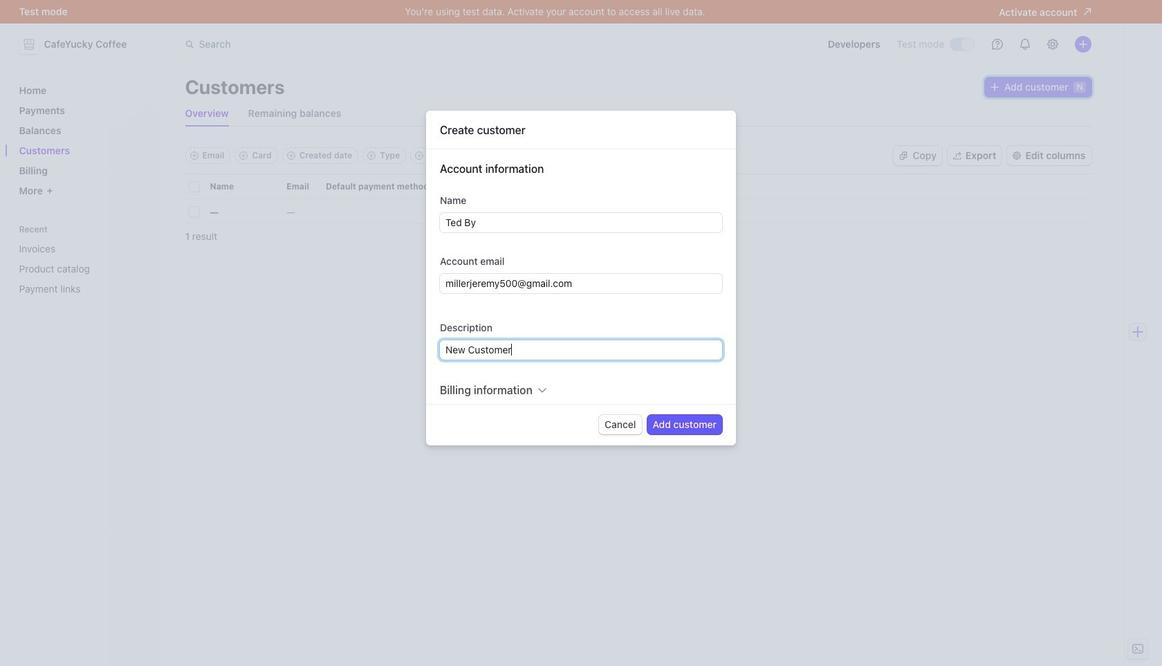 Task type: locate. For each thing, give the bounding box(es) containing it.
add type image
[[368, 151, 376, 160]]

1 horizontal spatial svg image
[[991, 83, 999, 91]]

Select item checkbox
[[189, 207, 199, 217]]

1 recent element from the top
[[13, 224, 149, 300]]

toolbar
[[185, 147, 481, 164]]

0 horizontal spatial svg image
[[899, 152, 907, 160]]

0 vertical spatial svg image
[[991, 83, 999, 91]]

None search field
[[177, 31, 567, 57]]

tab list
[[185, 101, 1091, 127]]

jenny.rosen@example.com email field
[[440, 274, 722, 293]]

Jenny Rosen text field
[[440, 213, 722, 232]]

2 recent element from the top
[[13, 237, 149, 300]]

recent element
[[13, 224, 149, 300], [13, 237, 149, 300]]

1 vertical spatial svg image
[[899, 152, 907, 160]]

svg image
[[991, 83, 999, 91], [899, 152, 907, 160]]

None text field
[[440, 340, 722, 359]]



Task type: describe. For each thing, give the bounding box(es) containing it.
core navigation links element
[[13, 79, 149, 202]]

add card image
[[240, 151, 248, 160]]

add more filters image
[[415, 151, 424, 160]]

Select All checkbox
[[189, 182, 199, 192]]

add created date image
[[287, 151, 295, 160]]

add email image
[[190, 151, 198, 160]]



Task type: vqa. For each thing, say whether or not it's contained in the screenshot.
Add Card icon
yes



